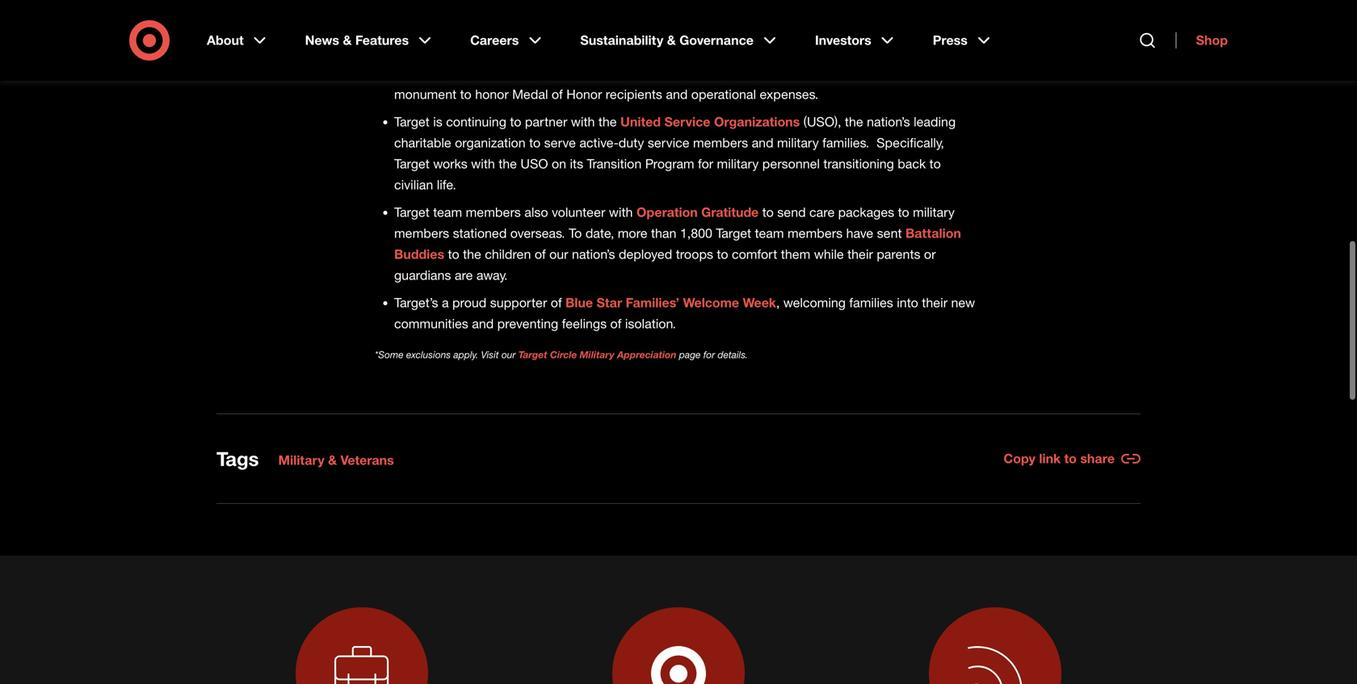 Task type: vqa. For each thing, say whether or not it's contained in the screenshot.
civilian
yes



Task type: describe. For each thing, give the bounding box(es) containing it.
u.s.
[[928, 0, 950, 12]]

a inside . funding from target will support museum construction, institution educational advancement, authorization of a new monument to honor medal of honor recipients and operational expenses.
[[885, 65, 892, 81]]

welcoming
[[784, 295, 846, 311]]

or
[[924, 246, 936, 262]]

recipients
[[606, 86, 663, 102]]

sustainability & governance link
[[569, 19, 791, 61]]

sustainability
[[580, 32, 664, 48]]

a left proud
[[442, 295, 449, 311]]

*some exclusions apply. visit our target circle military appreciation page for details.
[[375, 349, 748, 361]]

to up uso
[[529, 135, 541, 151]]

military inside , joining other top companies in a pledge to hire more u.s. military veterans.
[[394, 17, 436, 33]]

target inside to send care packages to military members stationed overseas. to date, more than 1,800 target team members have sent
[[716, 225, 752, 241]]

press
[[933, 32, 968, 48]]

life.
[[437, 177, 456, 193]]

& for features
[[343, 32, 352, 48]]

of up educational
[[681, 44, 693, 60]]

& for governance
[[667, 32, 676, 48]]

away.
[[477, 267, 508, 283]]

page
[[679, 349, 701, 361]]

new inside the , welcoming families into their new communities and preventing feelings of isolation.
[[952, 295, 976, 311]]

families'
[[626, 295, 680, 311]]

the up families.
[[845, 114, 864, 130]]

shop link
[[1176, 32, 1228, 48]]

and inside the , welcoming families into their new communities and preventing feelings of isolation.
[[472, 316, 494, 332]]

exclusions
[[406, 349, 451, 361]]

our for target
[[502, 349, 516, 361]]

target circle military appreciation link
[[519, 349, 677, 361]]

guardians
[[394, 267, 451, 283]]

the up active-
[[599, 114, 617, 130]]

will
[[918, 44, 936, 60]]

members up stationed at the left top
[[466, 204, 521, 220]]

shop
[[1196, 32, 1228, 48]]

target's a proud supporter of blue star families' welcome week
[[394, 295, 777, 311]]

our for nation's
[[550, 246, 569, 262]]

companies
[[720, 0, 783, 12]]

preventing
[[498, 316, 559, 332]]

top
[[697, 0, 716, 12]]

of down from
[[871, 65, 882, 81]]

donor
[[511, 44, 545, 60]]

to right back
[[930, 156, 941, 172]]

more inside to send care packages to military members stationed overseas. to date, more than 1,800 target team members have sent
[[618, 225, 648, 241]]

other
[[663, 0, 694, 12]]

more inside , joining other top companies in a pledge to hire more u.s. military veterans.
[[895, 0, 925, 12]]

stationed
[[453, 225, 507, 241]]

of left blue
[[551, 295, 562, 311]]

news
[[305, 32, 339, 48]]

with inside (uso), the nation's leading charitable organization to serve active-duty service members and military families.  specifically, target works with the uso on its transition program for military personnel transitioning back to civilian life.
[[471, 156, 495, 172]]

nation's inside (uso), the nation's leading charitable organization to serve active-duty service members and military families.  specifically, target works with the uso on its transition program for military personnel transitioning back to civilian life.
[[867, 114, 910, 130]]

honor inside . funding from target will support museum construction, institution educational advancement, authorization of a new monument to honor medal of honor recipients and operational expenses.
[[567, 86, 602, 102]]

feelings
[[562, 316, 607, 332]]

features
[[355, 32, 409, 48]]

0 horizontal spatial team
[[433, 204, 462, 220]]

veterans
[[341, 453, 394, 468]]

have
[[847, 225, 874, 241]]

of up 'partner'
[[552, 86, 563, 102]]

1,800
[[680, 225, 713, 241]]

copy link to share
[[1004, 451, 1115, 467]]

governance
[[680, 32, 754, 48]]

expenses.
[[760, 86, 819, 102]]

tags
[[217, 447, 259, 471]]

charitable
[[394, 135, 451, 151]]

is for continuing
[[433, 114, 443, 130]]

battalion buddies link
[[394, 225, 962, 262]]

& for veterans
[[328, 453, 337, 468]]

back
[[898, 156, 926, 172]]

1 horizontal spatial honor
[[697, 44, 735, 60]]

military
[[580, 349, 615, 361]]

investors link
[[804, 19, 909, 61]]

with for partner
[[571, 114, 595, 130]]

institution
[[576, 65, 632, 81]]

to up sent
[[898, 204, 910, 220]]

into
[[897, 295, 919, 311]]

advancement,
[[707, 65, 789, 81]]

star
[[597, 295, 622, 311]]

to inside , joining other top companies in a pledge to hire more u.s. military veterans.
[[855, 0, 866, 12]]

in
[[787, 0, 797, 12]]

united service organizations link
[[621, 114, 800, 130]]

target is continuing to partner with the united service organizations
[[394, 114, 800, 130]]

copy link to share button
[[1004, 447, 1141, 471]]

blue
[[566, 295, 593, 311]]

nation's inside to the children of our nation's deployed troops to comfort them while their parents or guardians are away.
[[572, 246, 615, 262]]

isolation.
[[625, 316, 676, 332]]

deployed
[[619, 246, 673, 262]]

careers
[[470, 32, 519, 48]]

and inside . funding from target will support museum construction, institution educational advancement, authorization of a new monument to honor medal of honor recipients and operational expenses.
[[666, 86, 688, 102]]

gratitude
[[702, 204, 759, 220]]

to left send
[[763, 204, 774, 220]]

funding
[[798, 44, 845, 60]]

0 vertical spatial medal
[[640, 44, 678, 60]]

details.
[[718, 349, 748, 361]]

while
[[814, 246, 844, 262]]

overseas.
[[511, 225, 565, 241]]

to right troops
[[717, 246, 729, 262]]

about link
[[196, 19, 281, 61]]

to the children of our nation's deployed troops to comfort them while their parents or guardians are away.
[[394, 246, 936, 283]]

sustainability & governance
[[580, 32, 754, 48]]

target up charitable
[[394, 114, 430, 130]]

their inside to the children of our nation's deployed troops to comfort them while their parents or guardians are away.
[[848, 246, 873, 262]]

military down organizations
[[717, 156, 759, 172]]

.
[[791, 44, 795, 60]]

leading
[[914, 114, 956, 130]]

sent
[[877, 225, 902, 241]]

copy
[[1004, 451, 1036, 467]]

members inside (uso), the nation's leading charitable organization to serve active-duty service members and military families.  specifically, target works with the uso on its transition program for military personnel transitioning back to civilian life.
[[693, 135, 748, 151]]

families.
[[823, 135, 870, 151]]

, for joining
[[615, 0, 618, 12]]

apply.
[[454, 349, 479, 361]]



Task type: locate. For each thing, give the bounding box(es) containing it.
is up support on the top left of the page
[[433, 44, 443, 60]]

&
[[343, 32, 352, 48], [667, 32, 676, 48], [328, 453, 337, 468]]

careers link
[[459, 19, 556, 61]]

1 vertical spatial and
[[752, 135, 774, 151]]

comfort
[[732, 246, 778, 262]]

national medal of honor museum link
[[585, 44, 791, 60]]

1 horizontal spatial and
[[666, 86, 688, 102]]

, inside , joining other top companies in a pledge to hire more u.s. military veterans.
[[615, 0, 618, 12]]

operation
[[637, 204, 698, 220]]

to right 'link'
[[1065, 451, 1077, 467]]

active-
[[580, 135, 619, 151]]

proud
[[453, 295, 487, 311]]

to inside button
[[1065, 451, 1077, 467]]

organizations
[[714, 114, 800, 130]]

them
[[781, 246, 811, 262]]

service
[[665, 114, 711, 130]]

team up comfort
[[755, 225, 784, 241]]

circle
[[550, 349, 577, 361]]

honor
[[697, 44, 735, 60], [567, 86, 602, 102]]

children
[[485, 246, 531, 262]]

our inside to the children of our nation's deployed troops to comfort them while their parents or guardians are away.
[[550, 246, 569, 262]]

partner
[[525, 114, 568, 130]]

military
[[394, 17, 436, 33], [777, 135, 819, 151], [717, 156, 759, 172], [913, 204, 955, 220], [278, 453, 325, 468]]

and inside (uso), the nation's leading charitable organization to serve active-duty service members and military families.  specifically, target works with the uso on its transition program for military personnel transitioning back to civilian life.
[[752, 135, 774, 151]]

1 horizontal spatial new
[[952, 295, 976, 311]]

0 vertical spatial and
[[666, 86, 688, 102]]

1 is from the top
[[433, 44, 443, 60]]

target left circle
[[519, 349, 548, 361]]

transition
[[587, 156, 642, 172]]

more up deployed
[[618, 225, 648, 241]]

on
[[552, 156, 567, 172]]

the left uso
[[499, 156, 517, 172]]

1 vertical spatial more
[[618, 225, 648, 241]]

target team members also volunteer with operation gratitude
[[394, 204, 759, 220]]

1 horizontal spatial more
[[895, 0, 925, 12]]

,
[[615, 0, 618, 12], [777, 295, 780, 311]]

1 vertical spatial nation's
[[572, 246, 615, 262]]

of inside the , welcoming families into their new communities and preventing feelings of isolation.
[[611, 316, 622, 332]]

, for welcoming
[[777, 295, 780, 311]]

1 horizontal spatial &
[[343, 32, 352, 48]]

buddies
[[394, 246, 445, 262]]

of down star
[[611, 316, 622, 332]]

continuing
[[446, 114, 507, 130]]

construction,
[[497, 65, 572, 81]]

0 horizontal spatial and
[[472, 316, 494, 332]]

target up support on the top left of the page
[[394, 44, 430, 60]]

than
[[651, 225, 677, 241]]

military up battalion
[[913, 204, 955, 220]]

1 horizontal spatial with
[[571, 114, 595, 130]]

pledge
[[811, 0, 851, 12]]

military up support on the top left of the page
[[394, 17, 436, 33]]

0 horizontal spatial their
[[848, 246, 873, 262]]

with down organization
[[471, 156, 495, 172]]

0 vertical spatial new
[[896, 65, 920, 81]]

investors
[[815, 32, 872, 48]]

0 vertical spatial ,
[[615, 0, 618, 12]]

1 vertical spatial new
[[952, 295, 976, 311]]

of
[[549, 44, 560, 60], [681, 44, 693, 60], [871, 65, 882, 81], [552, 86, 563, 102], [535, 246, 546, 262], [551, 295, 562, 311], [611, 316, 622, 332]]

to left hire
[[855, 0, 866, 12]]

target inside . funding from target will support museum construction, institution educational advancement, authorization of a new monument to honor medal of honor recipients and operational expenses.
[[879, 44, 914, 60]]

duty
[[619, 135, 644, 151]]

new down will
[[896, 65, 920, 81]]

medal up educational
[[640, 44, 678, 60]]

target
[[394, 44, 430, 60], [879, 44, 914, 60], [394, 114, 430, 130], [394, 156, 430, 172], [394, 204, 430, 220], [716, 225, 752, 241], [519, 349, 548, 361]]

1 vertical spatial with
[[471, 156, 495, 172]]

0 horizontal spatial our
[[502, 349, 516, 361]]

0 horizontal spatial honor
[[567, 86, 602, 102]]

0 horizontal spatial more
[[618, 225, 648, 241]]

monument
[[394, 86, 457, 102]]

their inside the , welcoming families into their new communities and preventing feelings of isolation.
[[922, 295, 948, 311]]

founding
[[457, 44, 507, 60]]

military right tags in the bottom of the page
[[278, 453, 325, 468]]

0 vertical spatial for
[[698, 156, 714, 172]]

authorization
[[792, 65, 867, 81]]

1 vertical spatial for
[[704, 349, 715, 361]]

0 horizontal spatial with
[[471, 156, 495, 172]]

honor down institution
[[567, 86, 602, 102]]

national
[[585, 44, 636, 60]]

a inside , joining other top companies in a pledge to hire more u.s. military veterans.
[[801, 0, 808, 12]]

battalion
[[906, 225, 962, 241]]

of inside to the children of our nation's deployed troops to comfort them while their parents or guardians are away.
[[535, 246, 546, 262]]

hire
[[870, 0, 891, 12]]

works
[[433, 156, 468, 172]]

& up educational
[[667, 32, 676, 48]]

0 vertical spatial is
[[433, 44, 443, 60]]

is up charitable
[[433, 114, 443, 130]]

educational
[[636, 65, 703, 81]]

service
[[648, 135, 690, 151]]

military inside to send care packages to military members stationed overseas. to date, more than 1,800 target team members have sent
[[913, 204, 955, 220]]

military & veterans
[[278, 453, 394, 468]]

honor up advancement,
[[697, 44, 735, 60]]

of right donor
[[549, 44, 560, 60]]

send
[[778, 204, 806, 220]]

0 vertical spatial their
[[848, 246, 873, 262]]

a right in
[[801, 0, 808, 12]]

0 vertical spatial nation's
[[867, 114, 910, 130]]

1 horizontal spatial team
[[755, 225, 784, 241]]

new
[[896, 65, 920, 81], [952, 295, 976, 311]]

0 horizontal spatial &
[[328, 453, 337, 468]]

target down civilian
[[394, 204, 430, 220]]

2 horizontal spatial and
[[752, 135, 774, 151]]

members
[[693, 135, 748, 151], [466, 204, 521, 220], [394, 225, 449, 241], [788, 225, 843, 241]]

for inside (uso), the nation's leading charitable organization to serve active-duty service members and military families.  specifically, target works with the uso on its transition program for military personnel transitioning back to civilian life.
[[698, 156, 714, 172]]

nation's down date,
[[572, 246, 615, 262]]

to inside . funding from target will support museum construction, institution educational advancement, authorization of a new monument to honor medal of honor recipients and operational expenses.
[[460, 86, 472, 102]]

target inside (uso), the nation's leading charitable organization to serve active-duty service members and military families.  specifically, target works with the uso on its transition program for military personnel transitioning back to civilian life.
[[394, 156, 430, 172]]

personnel
[[763, 156, 820, 172]]

1 horizontal spatial their
[[922, 295, 948, 311]]

members down care
[[788, 225, 843, 241]]

, left welcoming on the right of the page
[[777, 295, 780, 311]]

the down stationed at the left top
[[463, 246, 481, 262]]

military inside military & veterans link
[[278, 453, 325, 468]]

more right hire
[[895, 0, 925, 12]]

& left veterans
[[328, 453, 337, 468]]

, inside the , welcoming families into their new communities and preventing feelings of isolation.
[[777, 295, 780, 311]]

supporter
[[490, 295, 547, 311]]

& right news
[[343, 32, 352, 48]]

members up buddies at the left top
[[394, 225, 449, 241]]

, joining other top companies in a pledge to hire more u.s. military veterans.
[[394, 0, 950, 33]]

(uso), the nation's leading charitable organization to serve active-duty service members and military families.  specifically, target works with the uso on its transition program for military personnel transitioning back to civilian life.
[[394, 114, 956, 193]]

uso
[[521, 156, 548, 172]]

and down organizations
[[752, 135, 774, 151]]

1 vertical spatial team
[[755, 225, 784, 241]]

transitioning
[[824, 156, 894, 172]]

target up civilian
[[394, 156, 430, 172]]

news & features link
[[294, 19, 446, 61]]

medal down "construction,"
[[512, 86, 548, 102]]

operational
[[692, 86, 756, 102]]

organization
[[455, 135, 526, 151]]

our down overseas.
[[550, 246, 569, 262]]

0 vertical spatial honor
[[697, 44, 735, 60]]

. funding from target will support museum construction, institution educational advancement, authorization of a new monument to honor medal of honor recipients and operational expenses.
[[394, 44, 936, 102]]

the up institution
[[563, 44, 582, 60]]

1 vertical spatial their
[[922, 295, 948, 311]]

families
[[850, 295, 894, 311]]

0 vertical spatial with
[[571, 114, 595, 130]]

is for a
[[433, 44, 443, 60]]

with up active-
[[571, 114, 595, 130]]

medal inside . funding from target will support museum construction, institution educational advancement, authorization of a new monument to honor medal of honor recipients and operational expenses.
[[512, 86, 548, 102]]

team down the "life."
[[433, 204, 462, 220]]

from
[[848, 44, 875, 60]]

members down united service organizations link at the top of the page
[[693, 135, 748, 151]]

with for volunteer
[[609, 204, 633, 220]]

and down proud
[[472, 316, 494, 332]]

civilian
[[394, 177, 433, 193]]

2 is from the top
[[433, 114, 443, 130]]

target left will
[[879, 44, 914, 60]]

0 horizontal spatial medal
[[512, 86, 548, 102]]

to down museum at the left top
[[460, 86, 472, 102]]

2 vertical spatial and
[[472, 316, 494, 332]]

military up personnel
[[777, 135, 819, 151]]

battalion buddies
[[394, 225, 962, 262]]

1 horizontal spatial our
[[550, 246, 569, 262]]

their right into
[[922, 295, 948, 311]]

team
[[433, 204, 462, 220], [755, 225, 784, 241]]

2 horizontal spatial with
[[609, 204, 633, 220]]

1 vertical spatial our
[[502, 349, 516, 361]]

new right into
[[952, 295, 976, 311]]

care
[[810, 204, 835, 220]]

, left joining
[[615, 0, 618, 12]]

and down educational
[[666, 86, 688, 102]]

honor
[[475, 86, 509, 102]]

united
[[621, 114, 661, 130]]

1 vertical spatial is
[[433, 114, 443, 130]]

with
[[571, 114, 595, 130], [471, 156, 495, 172], [609, 204, 633, 220]]

our right visit
[[502, 349, 516, 361]]

nation's left leading
[[867, 114, 910, 130]]

0 horizontal spatial ,
[[615, 0, 618, 12]]

1 vertical spatial ,
[[777, 295, 780, 311]]

target down gratitude
[[716, 225, 752, 241]]

with up date,
[[609, 204, 633, 220]]

their down have on the top of the page
[[848, 246, 873, 262]]

new inside . funding from target will support museum construction, institution educational advancement, authorization of a new monument to honor medal of honor recipients and operational expenses.
[[896, 65, 920, 81]]

museum
[[444, 65, 494, 81]]

1 horizontal spatial medal
[[640, 44, 678, 60]]

appreciation
[[617, 349, 677, 361]]

1 vertical spatial medal
[[512, 86, 548, 102]]

0 horizontal spatial new
[[896, 65, 920, 81]]

& inside "link"
[[343, 32, 352, 48]]

operation gratitude link
[[637, 204, 759, 220]]

0 vertical spatial more
[[895, 0, 925, 12]]

the inside to the children of our nation's deployed troops to comfort them while their parents or guardians are away.
[[463, 246, 481, 262]]

(uso),
[[804, 114, 842, 130]]

0 vertical spatial our
[[550, 246, 569, 262]]

a up museum at the left top
[[446, 44, 453, 60]]

also
[[525, 204, 548, 220]]

0 vertical spatial team
[[433, 204, 462, 220]]

for right "page"
[[704, 349, 715, 361]]

for right program on the top of the page
[[698, 156, 714, 172]]

welcome
[[683, 295, 739, 311]]

are
[[455, 267, 473, 283]]

target's
[[394, 295, 438, 311]]

1 vertical spatial honor
[[567, 86, 602, 102]]

to left 'partner'
[[510, 114, 522, 130]]

of down overseas.
[[535, 246, 546, 262]]

0 horizontal spatial nation's
[[572, 246, 615, 262]]

to up are
[[448, 246, 460, 262]]

1 horizontal spatial ,
[[777, 295, 780, 311]]

a down investors link at the right
[[885, 65, 892, 81]]

is
[[433, 44, 443, 60], [433, 114, 443, 130]]

2 horizontal spatial &
[[667, 32, 676, 48]]

parents
[[877, 246, 921, 262]]

team inside to send care packages to military members stationed overseas. to date, more than 1,800 target team members have sent
[[755, 225, 784, 241]]

1 horizontal spatial nation's
[[867, 114, 910, 130]]

for
[[698, 156, 714, 172], [704, 349, 715, 361]]

about
[[207, 32, 244, 48]]

2 vertical spatial with
[[609, 204, 633, 220]]



